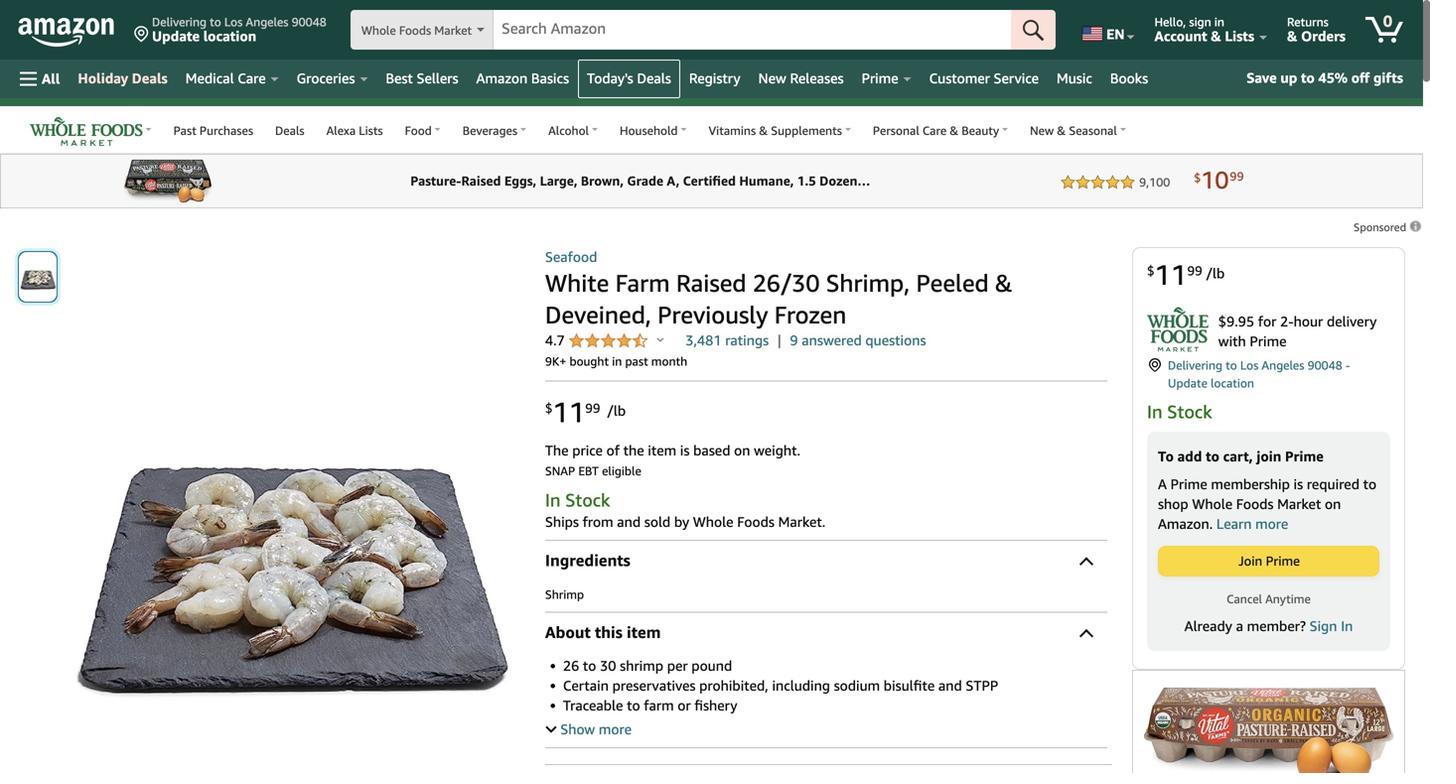 Task type: locate. For each thing, give the bounding box(es) containing it.
for
[[1258, 313, 1276, 330]]

with
[[1218, 333, 1246, 350]]

more up join prime at the right bottom of page
[[1255, 516, 1288, 532]]

cancel anytime
[[1227, 592, 1311, 606]]

0 horizontal spatial delivering
[[152, 15, 207, 29]]

whole
[[361, 23, 396, 37], [1192, 496, 1233, 512], [693, 514, 733, 530]]

1 vertical spatial 11
[[553, 396, 585, 429]]

care right personal
[[922, 124, 947, 138]]

in
[[1214, 15, 1224, 29], [612, 355, 622, 368]]

2 vertical spatial foods
[[737, 514, 775, 530]]

0 vertical spatial /lb
[[1206, 265, 1225, 281]]

whole inside a prime membership is required to shop whole foods market on amazon.
[[1192, 496, 1233, 512]]

0 vertical spatial in
[[1147, 401, 1163, 422]]

-
[[1346, 358, 1350, 372]]

new for new & seasonal
[[1030, 124, 1054, 138]]

& left orders
[[1287, 28, 1297, 44]]

1 vertical spatial market
[[1277, 496, 1321, 512]]

location up medical care
[[203, 28, 256, 44]]

deals right the holiday on the top of the page
[[132, 70, 168, 86]]

1 vertical spatial new
[[1030, 124, 1054, 138]]

to right required
[[1363, 476, 1377, 492]]

delivering to los angeles 90048 update location
[[152, 15, 326, 44]]

& for new
[[1057, 124, 1066, 138]]

delivering for update
[[1168, 358, 1223, 372]]

new left releases
[[758, 70, 786, 86]]

beverages link
[[452, 114, 537, 145]]

care right medical
[[238, 70, 266, 86]]

los up medical care link
[[224, 15, 243, 29]]

0 horizontal spatial update
[[152, 28, 200, 44]]

alexa lists
[[326, 124, 383, 138]]

en
[[1106, 26, 1125, 42]]

0 horizontal spatial deals
[[132, 70, 168, 86]]

in up ships
[[545, 490, 561, 511]]

1 horizontal spatial deals
[[275, 124, 304, 138]]

section collapse image for about this item
[[1079, 629, 1093, 643]]

to left the farm
[[627, 698, 640, 714]]

0 vertical spatial update
[[152, 28, 200, 44]]

to inside save up to 45% off gifts 'link'
[[1301, 70, 1315, 86]]

new releases link
[[749, 65, 853, 92]]

0 horizontal spatial los
[[224, 15, 243, 29]]

foods for prime
[[1236, 496, 1274, 512]]

and inside the 26 to 30 shrimp per pound certain preservatives prohibited, including sodium bisulfite and stpp traceable to farm or fishery
[[938, 678, 962, 694]]

seafood link
[[545, 249, 597, 265]]

deals left alexa
[[275, 124, 304, 138]]

popover image
[[657, 337, 664, 342]]

section collapse image inside about this item dropdown button
[[1079, 629, 1093, 643]]

market
[[434, 23, 472, 37], [1277, 496, 1321, 512]]

item right 'the' at the bottom
[[648, 442, 676, 459]]

lists right alexa
[[359, 124, 383, 138]]

1 horizontal spatial care
[[922, 124, 947, 138]]

and left sold
[[617, 514, 641, 530]]

0 vertical spatial care
[[238, 70, 266, 86]]

delivering inside the delivering to los angeles 90048 update location
[[152, 15, 207, 29]]

1 horizontal spatial is
[[1294, 476, 1303, 492]]

show
[[560, 721, 595, 738]]

0 horizontal spatial new
[[758, 70, 786, 86]]

1 horizontal spatial update
[[1168, 376, 1208, 390]]

& for vitamins
[[759, 124, 768, 138]]

1 vertical spatial /lb
[[607, 402, 626, 419]]

already a member? sign in
[[1184, 618, 1353, 634]]

1 vertical spatial location
[[1211, 376, 1254, 390]]

household
[[620, 124, 678, 138]]

the
[[545, 442, 569, 459]]

11
[[1155, 258, 1187, 291], [553, 396, 585, 429]]

whole up learn
[[1192, 496, 1233, 512]]

0 horizontal spatial and
[[617, 514, 641, 530]]

1 horizontal spatial market
[[1277, 496, 1321, 512]]

0 vertical spatial delivering
[[152, 15, 207, 29]]

$9.95
[[1218, 313, 1254, 330]]

a
[[1158, 476, 1167, 492]]

section collapse image
[[1079, 557, 1093, 571], [1079, 629, 1093, 643]]

1 vertical spatial angeles
[[1262, 358, 1304, 372]]

more down "traceable"
[[599, 721, 632, 738]]

off
[[1351, 70, 1370, 86]]

in inside in stock ships from and sold by whole foods market.
[[545, 490, 561, 511]]

whole up the best
[[361, 23, 396, 37]]

1 vertical spatial stock
[[565, 490, 610, 511]]

is inside a prime membership is required to shop whole foods market on amazon.
[[1294, 476, 1303, 492]]

& right peeled
[[995, 269, 1013, 297]]

deals right the today's
[[637, 70, 671, 86]]

1 horizontal spatial location
[[1211, 376, 1254, 390]]

to right 26
[[583, 658, 596, 674]]

on down required
[[1325, 496, 1341, 512]]

0
[[1383, 11, 1393, 30]]

/lb
[[1206, 265, 1225, 281], [607, 402, 626, 419]]

2 horizontal spatial whole
[[1192, 496, 1233, 512]]

0 vertical spatial 90048
[[292, 15, 326, 29]]

None submit
[[1011, 10, 1056, 50], [19, 252, 57, 302], [1011, 10, 1056, 50], [19, 252, 57, 302]]

30
[[600, 658, 616, 674]]

0 horizontal spatial $ 11 99 /lb
[[545, 396, 626, 429]]

to down with
[[1226, 358, 1237, 372]]

0 horizontal spatial angeles
[[246, 15, 288, 29]]

account & lists
[[1155, 28, 1254, 44]]

in for in stock
[[1147, 401, 1163, 422]]

1 vertical spatial 90048
[[1307, 358, 1342, 372]]

a
[[1236, 618, 1243, 634]]

$ 11 99 /lb up price
[[545, 396, 626, 429]]

stock up from
[[565, 490, 610, 511]]

0 vertical spatial new
[[758, 70, 786, 86]]

foods for stock
[[737, 514, 775, 530]]

1 horizontal spatial new
[[1030, 124, 1054, 138]]

lists right sign
[[1225, 28, 1254, 44]]

in up "to"
[[1147, 401, 1163, 422]]

in
[[1147, 401, 1163, 422], [545, 490, 561, 511], [1341, 618, 1353, 634]]

in right sign at the bottom of page
[[1341, 618, 1353, 634]]

1 horizontal spatial in
[[1147, 401, 1163, 422]]

0 horizontal spatial location
[[203, 28, 256, 44]]

/lb up of
[[607, 402, 626, 419]]

0 horizontal spatial whole
[[361, 23, 396, 37]]

ingredients button
[[545, 548, 1107, 573]]

shop
[[1158, 496, 1188, 512]]

0 vertical spatial angeles
[[246, 15, 288, 29]]

purchases
[[200, 124, 253, 138]]

0 horizontal spatial on
[[734, 442, 750, 459]]

whole for prime
[[1192, 496, 1233, 512]]

ebt
[[578, 464, 599, 478]]

membership
[[1211, 476, 1290, 492]]

0 vertical spatial 11
[[1155, 258, 1187, 291]]

90048 for -
[[1307, 358, 1342, 372]]

past purchases
[[173, 124, 253, 138]]

0 vertical spatial lists
[[1225, 28, 1254, 44]]

|
[[777, 332, 781, 349]]

&
[[1211, 28, 1221, 44], [1287, 28, 1297, 44], [759, 124, 768, 138], [950, 124, 958, 138], [1057, 124, 1066, 138], [995, 269, 1013, 297]]

1 vertical spatial $ 11 99 /lb
[[545, 396, 626, 429]]

0 horizontal spatial $
[[545, 400, 553, 416]]

section collapse image inside ingredients dropdown button
[[1079, 557, 1093, 571]]

angeles down $9.95  for 2-hour delivery with prime on the right of page
[[1262, 358, 1304, 372]]

1 vertical spatial is
[[1294, 476, 1303, 492]]

care
[[238, 70, 266, 86], [922, 124, 947, 138]]

more for show more
[[599, 721, 632, 738]]

1 vertical spatial los
[[1240, 358, 1259, 372]]

prime right join
[[1285, 448, 1324, 465]]

prime up shop
[[1171, 476, 1207, 492]]

beauty
[[962, 124, 999, 138]]

90048 inside the delivering to los angeles 90048 update location
[[292, 15, 326, 29]]

0 vertical spatial item
[[648, 442, 676, 459]]

0 horizontal spatial in
[[612, 355, 622, 368]]

90048 left -
[[1307, 358, 1342, 372]]

0 vertical spatial los
[[224, 15, 243, 29]]

to up medical
[[210, 15, 221, 29]]

1 horizontal spatial stock
[[1167, 401, 1212, 422]]

all
[[42, 71, 60, 87]]

foods inside a prime membership is required to shop whole foods market on amazon.
[[1236, 496, 1274, 512]]

0 vertical spatial more
[[1255, 516, 1288, 532]]

ratings
[[725, 332, 769, 349]]

1 horizontal spatial in
[[1214, 15, 1224, 29]]

delivering inside delivering to los angeles 90048 - update location
[[1168, 358, 1223, 372]]

0 vertical spatial in
[[1214, 15, 1224, 29]]

1 vertical spatial foods
[[1236, 496, 1274, 512]]

1 vertical spatial delivering
[[1168, 358, 1223, 372]]

4.7
[[545, 332, 568, 349]]

foods up learn more
[[1236, 496, 1274, 512]]

0 vertical spatial $
[[1147, 263, 1155, 278]]

a prime membership is required to shop whole foods market on amazon.
[[1158, 476, 1377, 532]]

is
[[680, 442, 690, 459], [1294, 476, 1303, 492]]

whole right by
[[693, 514, 733, 530]]

1 vertical spatial $
[[545, 400, 553, 416]]

stock for in stock ships from and sold by whole foods market.
[[565, 490, 610, 511]]

& right 'account'
[[1211, 28, 1221, 44]]

foods inside in stock ships from and sold by whole foods market.
[[737, 514, 775, 530]]

on right based at the bottom of page
[[734, 442, 750, 459]]

1 horizontal spatial delivering
[[1168, 358, 1223, 372]]

is left based at the bottom of page
[[680, 442, 690, 459]]

& right vitamins
[[759, 124, 768, 138]]

prime down for
[[1250, 333, 1287, 350]]

on inside a prime membership is required to shop whole foods market on amazon.
[[1325, 496, 1341, 512]]

foods up best sellers
[[399, 23, 431, 37]]

1 vertical spatial in
[[612, 355, 622, 368]]

delivering
[[152, 15, 207, 29], [1168, 358, 1223, 372]]

& inside the seafood white farm raised 26/30 shrimp, peeled & deveined, previously frozen
[[995, 269, 1013, 297]]

los inside the delivering to los angeles 90048 update location
[[224, 15, 243, 29]]

0 vertical spatial is
[[680, 442, 690, 459]]

/lb up $9.95
[[1206, 265, 1225, 281]]

update up medical
[[152, 28, 200, 44]]

90048 up groceries
[[292, 15, 326, 29]]

0 horizontal spatial lists
[[359, 124, 383, 138]]

is left required
[[1294, 476, 1303, 492]]

0 vertical spatial market
[[434, 23, 472, 37]]

1 vertical spatial item
[[627, 623, 661, 642]]

ships
[[545, 514, 579, 530]]

los inside delivering to los angeles 90048 - update location
[[1240, 358, 1259, 372]]

0 vertical spatial $ 11 99 /lb
[[1147, 258, 1225, 291]]

to right 'up'
[[1301, 70, 1315, 86]]

prime inside $9.95  for 2-hour delivery with prime
[[1250, 333, 1287, 350]]

26
[[563, 658, 579, 674]]

prime up personal
[[862, 70, 898, 86]]

on inside the price of the item is based on weight. snap ebt eligible
[[734, 442, 750, 459]]

1 vertical spatial whole
[[1192, 496, 1233, 512]]

whole for stock
[[693, 514, 733, 530]]

section collapse image for ingredients
[[1079, 557, 1093, 571]]

1 horizontal spatial on
[[1325, 496, 1341, 512]]

market.
[[778, 514, 826, 530]]

in right sign
[[1214, 15, 1224, 29]]

0 horizontal spatial market
[[434, 23, 472, 37]]

prohibited,
[[699, 678, 768, 694]]

update up the in stock
[[1168, 376, 1208, 390]]

0 horizontal spatial in
[[545, 490, 561, 511]]

hello, sign in
[[1155, 15, 1224, 29]]

angeles inside the delivering to los angeles 90048 update location
[[246, 15, 288, 29]]

weight.
[[754, 442, 800, 459]]

1 horizontal spatial 90048
[[1307, 358, 1342, 372]]

to inside delivering to los angeles 90048 - update location
[[1226, 358, 1237, 372]]

1 horizontal spatial los
[[1240, 358, 1259, 372]]

deals for today's deals
[[637, 70, 671, 86]]

market inside whole foods market search box
[[434, 23, 472, 37]]

prime link
[[853, 65, 920, 92]]

care for medical
[[238, 70, 266, 86]]

pound
[[691, 658, 732, 674]]

2 section collapse image from the top
[[1079, 629, 1093, 643]]

2-
[[1280, 313, 1294, 330]]

holiday deals link
[[69, 65, 177, 92]]

& for returns
[[1287, 28, 1297, 44]]

amazon
[[476, 70, 528, 86]]

2 horizontal spatial foods
[[1236, 496, 1274, 512]]

sodium
[[834, 678, 880, 694]]

0 horizontal spatial care
[[238, 70, 266, 86]]

amazon image
[[18, 18, 114, 48]]

item inside the price of the item is based on weight. snap ebt eligible
[[648, 442, 676, 459]]

to inside a prime membership is required to shop whole foods market on amazon.
[[1363, 476, 1377, 492]]

angeles inside delivering to los angeles 90048 - update location
[[1262, 358, 1304, 372]]

alcohol
[[548, 124, 589, 138]]

& left seasonal
[[1057, 124, 1066, 138]]

$ 11 99 /lb up $9.95
[[1147, 258, 1225, 291]]

2 horizontal spatial deals
[[637, 70, 671, 86]]

en link
[[1071, 5, 1144, 55]]

& inside "returns & orders"
[[1287, 28, 1297, 44]]

90048 inside delivering to los angeles 90048 - update location
[[1307, 358, 1342, 372]]

foods left market.
[[737, 514, 775, 530]]

new left seasonal
[[1030, 124, 1054, 138]]

this
[[595, 623, 623, 642]]

0 vertical spatial 99
[[1187, 263, 1202, 278]]

holiday
[[78, 70, 128, 86]]

1 vertical spatial lists
[[359, 124, 383, 138]]

stock inside in stock ships from and sold by whole foods market.
[[565, 490, 610, 511]]

1 horizontal spatial whole
[[693, 514, 733, 530]]

whole inside in stock ships from and sold by whole foods market.
[[693, 514, 733, 530]]

0 horizontal spatial foods
[[399, 23, 431, 37]]

1 vertical spatial in
[[545, 490, 561, 511]]

to
[[1158, 448, 1174, 465]]

1 vertical spatial update
[[1168, 376, 1208, 390]]

to add to cart, join prime
[[1158, 448, 1324, 465]]

in inside the | 9 answered questions 9k+ bought in past month
[[612, 355, 622, 368]]

0 vertical spatial stock
[[1167, 401, 1212, 422]]

medical
[[185, 70, 234, 86]]

stock up add
[[1167, 401, 1212, 422]]

delivering up medical
[[152, 15, 207, 29]]

angeles up medical care link
[[246, 15, 288, 29]]

1 horizontal spatial angeles
[[1262, 358, 1304, 372]]

market down required
[[1277, 496, 1321, 512]]

leave feedback on sponsored ad element
[[1354, 221, 1423, 234]]

2 vertical spatial in
[[1341, 618, 1353, 634]]

item up shrimp
[[627, 623, 661, 642]]

alexa lists link
[[315, 114, 394, 145]]

0 vertical spatial foods
[[399, 23, 431, 37]]

delivering down with
[[1168, 358, 1223, 372]]

angeles for location
[[246, 15, 288, 29]]

today's
[[587, 70, 633, 86]]

1 section collapse image from the top
[[1079, 557, 1093, 571]]

foods inside whole foods market search box
[[399, 23, 431, 37]]

1 vertical spatial care
[[922, 124, 947, 138]]

0 horizontal spatial 11
[[553, 396, 585, 429]]

0 horizontal spatial stock
[[565, 490, 610, 511]]

including
[[772, 678, 830, 694]]

9k+
[[545, 355, 566, 368]]

1 horizontal spatial more
[[1255, 516, 1288, 532]]

preservatives
[[612, 678, 696, 694]]

1 vertical spatial section collapse image
[[1079, 629, 1093, 643]]

market inside a prime membership is required to shop whole foods market on amazon.
[[1277, 496, 1321, 512]]

0 horizontal spatial is
[[680, 442, 690, 459]]

anytime
[[1265, 592, 1311, 606]]

in left the past
[[612, 355, 622, 368]]

update
[[152, 28, 200, 44], [1168, 376, 1208, 390]]

location down with
[[1211, 376, 1254, 390]]

per
[[667, 658, 688, 674]]

prime
[[862, 70, 898, 86], [1250, 333, 1287, 350], [1285, 448, 1324, 465], [1171, 476, 1207, 492], [1266, 554, 1300, 569]]

market up sellers
[[434, 23, 472, 37]]

care for personal
[[922, 124, 947, 138]]

vitamins
[[709, 124, 756, 138]]

lists inside alexa lists link
[[359, 124, 383, 138]]

0 vertical spatial whole
[[361, 23, 396, 37]]

2 vertical spatial whole
[[693, 514, 733, 530]]

los down with
[[1240, 358, 1259, 372]]

and left stpp
[[938, 678, 962, 694]]

food link
[[394, 114, 452, 145]]

all button
[[11, 60, 69, 98]]

holiday deals
[[78, 70, 168, 86]]

in stock
[[1147, 401, 1212, 422]]

0 horizontal spatial 90048
[[292, 15, 326, 29]]

1 vertical spatial and
[[938, 678, 962, 694]]

0 vertical spatial location
[[203, 28, 256, 44]]



Task type: vqa. For each thing, say whether or not it's contained in the screenshot.
the leftmost The "Foods"
yes



Task type: describe. For each thing, give the bounding box(es) containing it.
alexa
[[326, 124, 356, 138]]

peeled
[[916, 269, 989, 297]]

deveined,
[[545, 300, 651, 329]]

delivering for location
[[152, 15, 207, 29]]

medical care link
[[177, 65, 288, 92]]

Join Prime submit
[[1159, 547, 1378, 576]]

deals for holiday deals
[[132, 70, 168, 86]]

2 horizontal spatial in
[[1341, 618, 1353, 634]]

month
[[651, 355, 687, 368]]

new releases
[[758, 70, 844, 86]]

new & seasonal link
[[1019, 114, 1137, 145]]

past
[[625, 355, 648, 368]]

food
[[405, 124, 432, 138]]

questions
[[865, 332, 926, 349]]

learn more
[[1216, 516, 1288, 532]]

member?
[[1247, 618, 1306, 634]]

save up to 45% off gifts link
[[1239, 66, 1411, 91]]

4.7 button
[[545, 332, 664, 351]]

& for account
[[1211, 28, 1221, 44]]

add
[[1177, 448, 1202, 465]]

learn more link
[[1216, 516, 1288, 532]]

los for update
[[1240, 358, 1259, 372]]

whole foods market
[[361, 23, 472, 37]]

about
[[545, 623, 591, 642]]

cart,
[[1223, 448, 1253, 465]]

to inside the delivering to los angeles 90048 update location
[[210, 15, 221, 29]]

whole foods image
[[26, 114, 143, 154]]

learn
[[1216, 516, 1252, 532]]

0 horizontal spatial /lb
[[607, 402, 626, 419]]

shrimp,
[[826, 269, 910, 297]]

prime inside a prime membership is required to shop whole foods market on amazon.
[[1171, 476, 1207, 492]]

extender expand image
[[545, 722, 557, 734]]

join
[[1256, 448, 1281, 465]]

alcohol link
[[537, 114, 609, 145]]

bought
[[570, 355, 609, 368]]

amazon basics
[[476, 70, 569, 86]]

white
[[545, 269, 609, 297]]

the price of the item is based on weight. snap ebt eligible
[[545, 442, 800, 478]]

best
[[386, 70, 413, 86]]

& left the beauty
[[950, 124, 958, 138]]

registry link
[[680, 65, 749, 92]]

26/30
[[753, 269, 820, 297]]

personal
[[873, 124, 919, 138]]

in for in stock ships from and sold by whole foods market.
[[545, 490, 561, 511]]

Search Amazon text field
[[494, 11, 1011, 49]]

sold
[[644, 514, 671, 530]]

service
[[994, 70, 1039, 86]]

9
[[790, 332, 798, 349]]

is inside the price of the item is based on weight. snap ebt eligible
[[680, 442, 690, 459]]

farm
[[615, 269, 670, 297]]

in inside navigation navigation
[[1214, 15, 1224, 29]]

by
[[674, 514, 689, 530]]

whole inside whole foods market search box
[[361, 23, 396, 37]]

required
[[1307, 476, 1360, 492]]

customer
[[929, 70, 990, 86]]

delivering to los angeles 90048 - update location
[[1168, 358, 1350, 390]]

join
[[1238, 554, 1262, 569]]

9 answered questions link
[[790, 331, 926, 351]]

1 horizontal spatial $
[[1147, 263, 1155, 278]]

snap
[[545, 464, 575, 478]]

1 horizontal spatial /lb
[[1206, 265, 1225, 281]]

update inside delivering to los angeles 90048 - update location
[[1168, 376, 1208, 390]]

vitamins & supplements
[[709, 124, 842, 138]]

amazon.
[[1158, 516, 1213, 532]]

to right add
[[1206, 448, 1219, 465]]

household link
[[609, 114, 698, 145]]

past
[[173, 124, 196, 138]]

registry
[[689, 70, 740, 86]]

from
[[583, 514, 613, 530]]

releases
[[790, 70, 844, 86]]

prime inside "link"
[[862, 70, 898, 86]]

best sellers
[[386, 70, 458, 86]]

and inside in stock ships from and sold by whole foods market.
[[617, 514, 641, 530]]

1 horizontal spatial 99
[[1187, 263, 1202, 278]]

returns & orders
[[1287, 15, 1346, 44]]

join prime
[[1238, 554, 1300, 569]]

traceable
[[563, 698, 623, 714]]

frozen
[[774, 300, 846, 329]]

sellers
[[417, 70, 458, 86]]

location inside delivering to los angeles 90048 - update location
[[1211, 376, 1254, 390]]

hour
[[1294, 313, 1323, 330]]

seafood white farm raised 26/30 shrimp, peeled & deveined, previously frozen
[[545, 249, 1013, 329]]

26 to 30 shrimp per pound certain preservatives prohibited, including sodium bisulfite and stpp traceable to farm or fishery
[[563, 658, 998, 714]]

show more
[[560, 721, 632, 738]]

sponsored
[[1354, 221, 1409, 234]]

1 horizontal spatial lists
[[1225, 28, 1254, 44]]

los for location
[[224, 15, 243, 29]]

location inside the delivering to los angeles 90048 update location
[[203, 28, 256, 44]]

3,481 ratings
[[685, 332, 769, 349]]

90048 for update
[[292, 15, 326, 29]]

sign
[[1189, 15, 1211, 29]]

navigation navigation
[[0, 0, 1430, 774]]

more for learn more
[[1255, 516, 1288, 532]]

books link
[[1101, 65, 1157, 92]]

update inside the delivering to los angeles 90048 update location
[[152, 28, 200, 44]]

prime right the "join"
[[1266, 554, 1300, 569]]

bisulfite
[[884, 678, 935, 694]]

angeles for update
[[1262, 358, 1304, 372]]

in stock ships from and sold by whole foods market.
[[545, 490, 826, 530]]

amazon basics link
[[467, 65, 578, 92]]

beverages
[[463, 124, 517, 138]]

new & seasonal
[[1030, 124, 1117, 138]]

customer service
[[929, 70, 1039, 86]]

today's deals
[[587, 70, 671, 86]]

account
[[1155, 28, 1207, 44]]

Whole Foods Market search field
[[350, 10, 1056, 52]]

deals link
[[264, 114, 315, 145]]

raised
[[676, 269, 746, 297]]

1 vertical spatial 99
[[585, 400, 600, 416]]

of
[[606, 442, 620, 459]]

delivery
[[1327, 313, 1377, 330]]

stock for in stock
[[1167, 401, 1212, 422]]

white farm raised 26/30 shrimp, peeled &amp; deveined, previously frozen image
[[62, 321, 524, 774]]

certain
[[563, 678, 609, 694]]

1 horizontal spatial 11
[[1155, 258, 1187, 291]]

save up to 45% off gifts
[[1247, 70, 1403, 86]]

farm
[[644, 698, 674, 714]]

item inside dropdown button
[[627, 623, 661, 642]]

already
[[1184, 618, 1232, 634]]

sponsored link
[[1354, 217, 1423, 237]]

new for new releases
[[758, 70, 786, 86]]

1 horizontal spatial $ 11 99 /lb
[[1147, 258, 1225, 291]]



